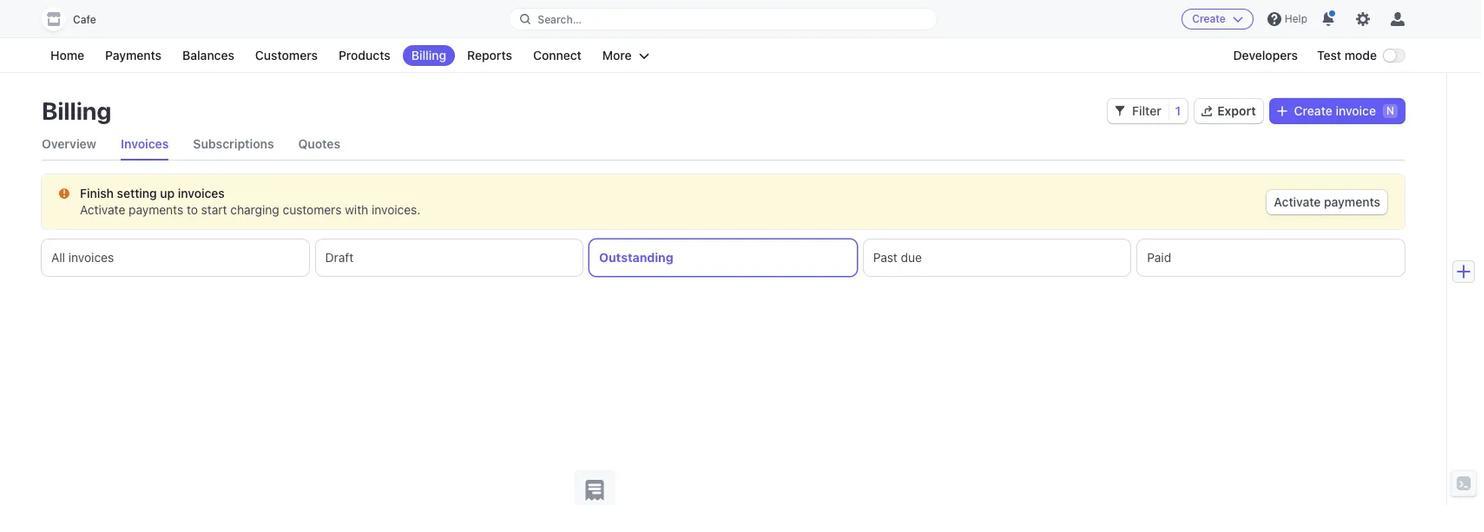 Task type: vqa. For each thing, say whether or not it's contained in the screenshot.
All transactions
no



Task type: describe. For each thing, give the bounding box(es) containing it.
cafe
[[73, 13, 96, 26]]

all
[[51, 250, 65, 265]]

past
[[874, 250, 898, 265]]

tab list containing all invoices
[[42, 240, 1406, 276]]

subscriptions link
[[193, 129, 274, 160]]

customers
[[255, 48, 318, 63]]

help
[[1286, 12, 1308, 25]]

activate payments
[[1275, 195, 1381, 209]]

1
[[1176, 103, 1182, 118]]

past due
[[874, 250, 923, 265]]

1 horizontal spatial payments
[[1325, 195, 1381, 209]]

activate inside activate payments link
[[1275, 195, 1322, 209]]

reports link
[[459, 45, 521, 66]]

draft
[[325, 250, 354, 265]]

charging
[[230, 202, 280, 217]]

due
[[901, 250, 923, 265]]

quotes link
[[298, 129, 341, 160]]

billing link
[[403, 45, 455, 66]]

developers link
[[1225, 45, 1307, 66]]

draft button
[[316, 240, 583, 276]]

payments link
[[96, 45, 170, 66]]

cafe button
[[42, 7, 114, 31]]

invoices inside button
[[68, 250, 114, 265]]

0 horizontal spatial svg image
[[59, 189, 69, 199]]

test
[[1318, 48, 1342, 63]]

home
[[50, 48, 84, 63]]

subscriptions
[[193, 136, 274, 151]]

products link
[[330, 45, 399, 66]]

Search… search field
[[510, 8, 937, 30]]

all invoices
[[51, 250, 114, 265]]

payments
[[105, 48, 162, 63]]

export button
[[1196, 99, 1264, 123]]

svg image
[[1115, 106, 1126, 116]]

create for create
[[1193, 12, 1226, 25]]

connect
[[533, 48, 582, 63]]

to
[[187, 202, 198, 217]]

Search… text field
[[510, 8, 937, 30]]

search…
[[538, 13, 582, 26]]

0 vertical spatial billing
[[412, 48, 447, 63]]

mode
[[1345, 48, 1378, 63]]

setting
[[117, 186, 157, 201]]

1 vertical spatial billing
[[42, 96, 112, 125]]

more
[[603, 48, 632, 63]]

invoice
[[1336, 103, 1377, 118]]

activate inside finish setting up invoices activate payments to start charging customers with invoices.
[[80, 202, 125, 217]]

create invoice
[[1295, 103, 1377, 118]]



Task type: locate. For each thing, give the bounding box(es) containing it.
connect link
[[525, 45, 591, 66]]

invoices inside finish setting up invoices activate payments to start charging customers with invoices.
[[178, 186, 225, 201]]

invoices up to
[[178, 186, 225, 201]]

overview link
[[42, 129, 96, 160]]

0 vertical spatial create
[[1193, 12, 1226, 25]]

with
[[345, 202, 369, 217]]

quotes
[[298, 136, 341, 151]]

reports
[[467, 48, 512, 63]]

1 vertical spatial svg image
[[59, 189, 69, 199]]

billing up overview
[[42, 96, 112, 125]]

0 horizontal spatial activate
[[80, 202, 125, 217]]

export
[[1218, 103, 1257, 118]]

0 horizontal spatial create
[[1193, 12, 1226, 25]]

0 horizontal spatial billing
[[42, 96, 112, 125]]

paid button
[[1138, 240, 1406, 276]]

1 vertical spatial create
[[1295, 103, 1333, 118]]

1 horizontal spatial activate
[[1275, 195, 1322, 209]]

finish setting up invoices activate payments to start charging customers with invoices.
[[80, 186, 421, 217]]

activate up paid button
[[1275, 195, 1322, 209]]

customers link
[[247, 45, 327, 66]]

test mode
[[1318, 48, 1378, 63]]

1 horizontal spatial create
[[1295, 103, 1333, 118]]

billing left reports
[[412, 48, 447, 63]]

create up developers link
[[1193, 12, 1226, 25]]

balances
[[182, 48, 234, 63]]

0 horizontal spatial payments
[[129, 202, 183, 217]]

invoices.
[[372, 202, 421, 217]]

developers
[[1234, 48, 1299, 63]]

paid
[[1148, 250, 1172, 265]]

past due button
[[864, 240, 1131, 276]]

activate payments link
[[1268, 190, 1388, 215]]

help button
[[1261, 5, 1315, 33]]

create left 'invoice'
[[1295, 103, 1333, 118]]

2 tab list from the top
[[42, 240, 1406, 276]]

billing
[[412, 48, 447, 63], [42, 96, 112, 125]]

outstanding
[[600, 250, 674, 265]]

1 vertical spatial tab list
[[42, 240, 1406, 276]]

svg image
[[1278, 106, 1288, 116], [59, 189, 69, 199]]

more button
[[594, 45, 658, 66]]

svg image right export
[[1278, 106, 1288, 116]]

finish
[[80, 186, 114, 201]]

customers
[[283, 202, 342, 217]]

payments inside finish setting up invoices activate payments to start charging customers with invoices.
[[129, 202, 183, 217]]

balances link
[[174, 45, 243, 66]]

0 vertical spatial svg image
[[1278, 106, 1288, 116]]

1 horizontal spatial billing
[[412, 48, 447, 63]]

0 vertical spatial tab list
[[42, 129, 1406, 161]]

invoices
[[121, 136, 169, 151]]

1 horizontal spatial svg image
[[1278, 106, 1288, 116]]

svg image left the finish
[[59, 189, 69, 199]]

create for create invoice
[[1295, 103, 1333, 118]]

invoices right all
[[68, 250, 114, 265]]

overview
[[42, 136, 96, 151]]

create button
[[1182, 9, 1254, 30]]

activate
[[1275, 195, 1322, 209], [80, 202, 125, 217]]

home link
[[42, 45, 93, 66]]

payments
[[1325, 195, 1381, 209], [129, 202, 183, 217]]

all invoices button
[[42, 240, 309, 276]]

0 vertical spatial invoices
[[178, 186, 225, 201]]

tab list containing overview
[[42, 129, 1406, 161]]

outstanding button
[[590, 240, 857, 276]]

1 tab list from the top
[[42, 129, 1406, 161]]

up
[[160, 186, 175, 201]]

tab list
[[42, 129, 1406, 161], [42, 240, 1406, 276]]

filter
[[1133, 103, 1162, 118]]

start
[[201, 202, 227, 217]]

activate down the finish
[[80, 202, 125, 217]]

products
[[339, 48, 391, 63]]

invoices link
[[121, 129, 169, 160]]

invoices
[[178, 186, 225, 201], [68, 250, 114, 265]]

create inside button
[[1193, 12, 1226, 25]]

0 horizontal spatial invoices
[[68, 250, 114, 265]]

n
[[1387, 104, 1395, 117]]

1 horizontal spatial invoices
[[178, 186, 225, 201]]

create
[[1193, 12, 1226, 25], [1295, 103, 1333, 118]]

1 vertical spatial invoices
[[68, 250, 114, 265]]



